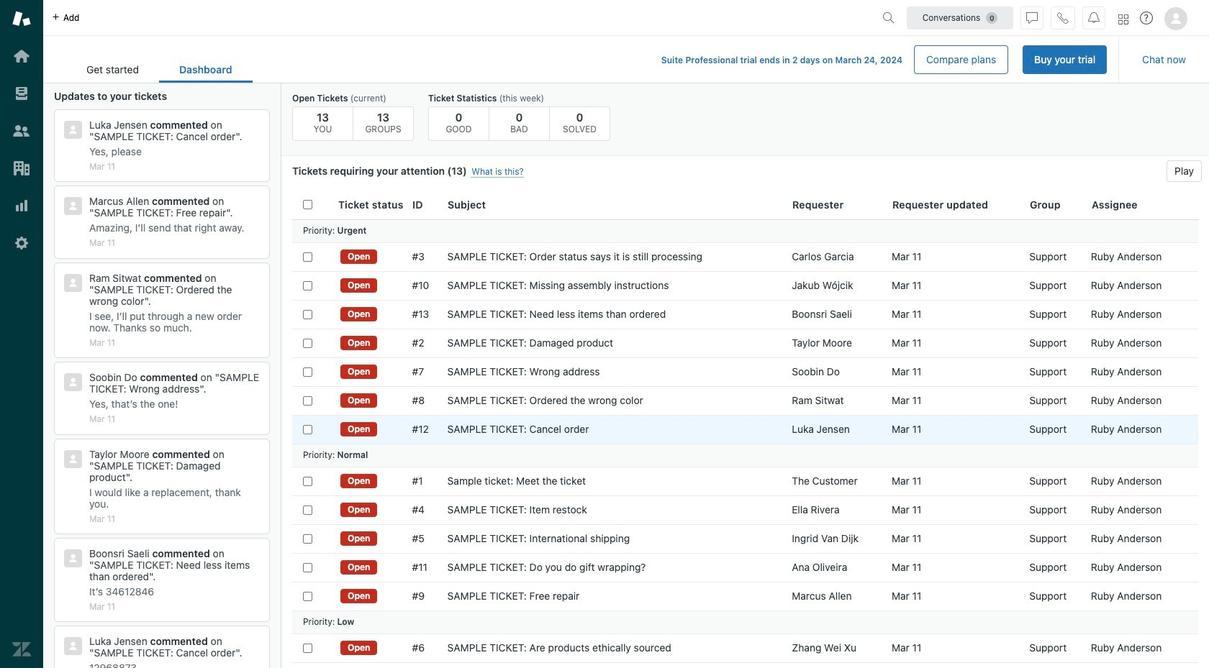 Task type: locate. For each thing, give the bounding box(es) containing it.
grid
[[281, 191, 1209, 669]]

tab list
[[66, 56, 252, 83]]

March 24, 2024 text field
[[835, 55, 902, 65]]

customers image
[[12, 122, 31, 140]]

zendesk image
[[12, 641, 31, 659]]

zendesk support image
[[12, 9, 31, 28]]

admin image
[[12, 234, 31, 253]]

get help image
[[1140, 12, 1153, 24]]

zendesk products image
[[1118, 14, 1128, 24]]

None checkbox
[[303, 252, 312, 262], [303, 339, 312, 348], [303, 425, 312, 434], [303, 477, 312, 486], [303, 534, 312, 544], [303, 563, 312, 572], [303, 252, 312, 262], [303, 339, 312, 348], [303, 425, 312, 434], [303, 477, 312, 486], [303, 534, 312, 544], [303, 563, 312, 572]]

main element
[[0, 0, 43, 669]]

None checkbox
[[303, 281, 312, 290], [303, 310, 312, 319], [303, 367, 312, 377], [303, 396, 312, 406], [303, 506, 312, 515], [303, 592, 312, 601], [303, 644, 312, 653], [303, 281, 312, 290], [303, 310, 312, 319], [303, 367, 312, 377], [303, 396, 312, 406], [303, 506, 312, 515], [303, 592, 312, 601], [303, 644, 312, 653]]

tab
[[66, 56, 159, 83]]



Task type: describe. For each thing, give the bounding box(es) containing it.
Select All Tickets checkbox
[[303, 200, 312, 210]]

button displays agent's chat status as invisible. image
[[1026, 12, 1038, 23]]

organizations image
[[12, 159, 31, 178]]

views image
[[12, 84, 31, 103]]

reporting image
[[12, 196, 31, 215]]

get started image
[[12, 47, 31, 65]]

notifications image
[[1088, 12, 1100, 23]]



